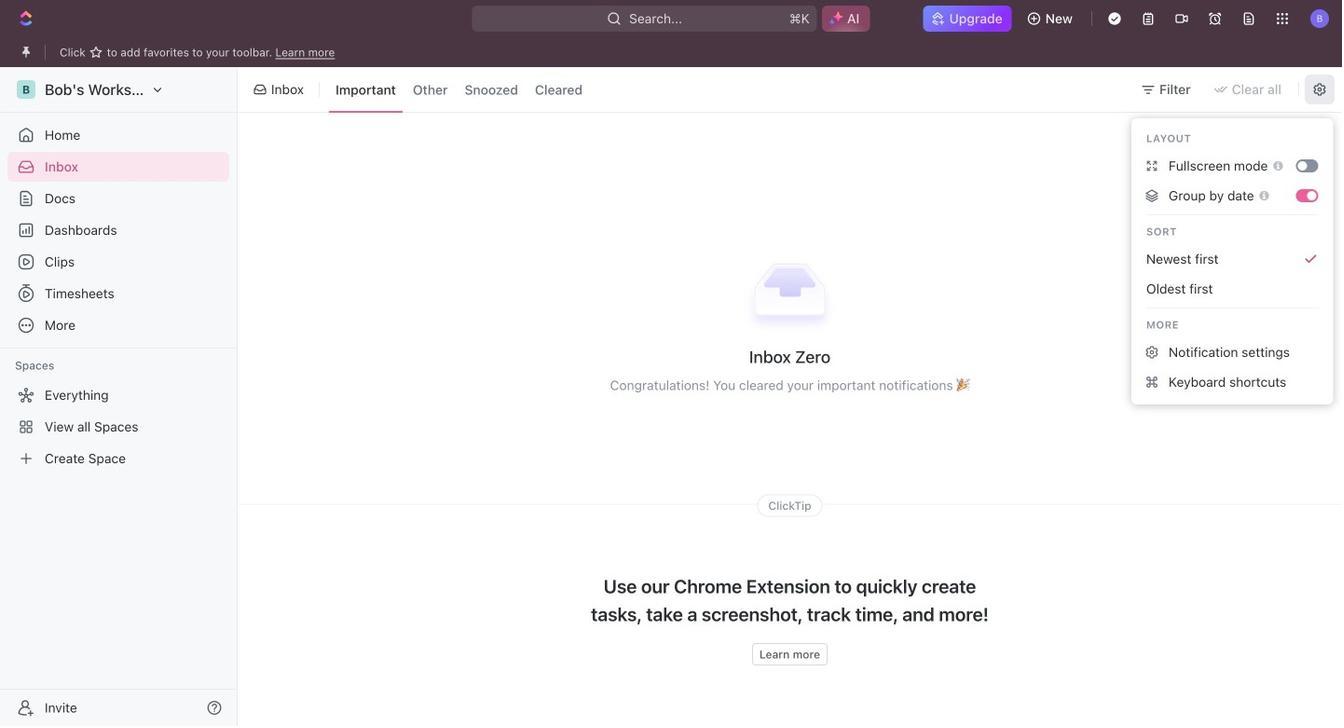 Task type: describe. For each thing, give the bounding box(es) containing it.
checked element
[[1304, 252, 1319, 267]]

checked image
[[1304, 252, 1319, 267]]



Task type: locate. For each thing, give the bounding box(es) containing it.
sidebar navigation
[[0, 67, 238, 726]]

tree inside sidebar navigation
[[7, 380, 229, 474]]

tree
[[7, 380, 229, 474]]

tab list
[[325, 63, 593, 116]]



Task type: vqa. For each thing, say whether or not it's contained in the screenshot.
tree
yes



